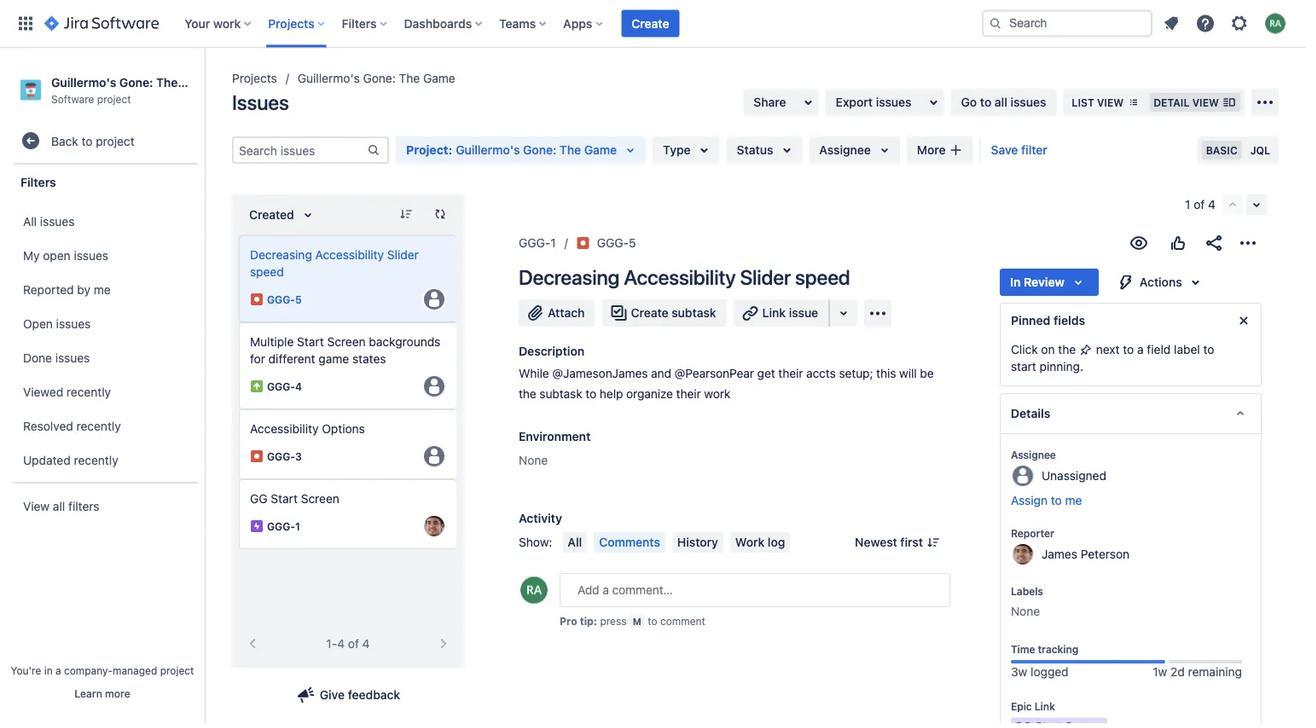 Task type: describe. For each thing, give the bounding box(es) containing it.
pinned
[[1012, 314, 1051, 328]]

issues right the open
[[74, 248, 108, 262]]

and
[[651, 367, 672, 381]]

0 vertical spatial bug image
[[577, 236, 590, 250]]

the for guillermo's gone: the game
[[399, 71, 420, 85]]

attach
[[548, 306, 585, 320]]

go to all issues
[[962, 95, 1047, 109]]

to right next
[[1124, 343, 1135, 357]]

unassigned
[[1042, 469, 1107, 483]]

james peterson
[[1042, 547, 1130, 561]]

to right label
[[1204, 343, 1215, 357]]

next to a field label to start pinning.
[[1012, 343, 1215, 374]]

0 vertical spatial none
[[519, 454, 548, 468]]

recently for updated recently
[[74, 453, 118, 467]]

your work
[[185, 16, 241, 30]]

link issue button
[[734, 300, 831, 327]]

reported
[[23, 282, 74, 296]]

decreasing inside "bug" element
[[250, 248, 312, 262]]

project for in
[[160, 665, 194, 677]]

2 horizontal spatial 1
[[1186, 198, 1191, 212]]

open share dialog image
[[799, 92, 819, 113]]

1 horizontal spatial assignee
[[1012, 449, 1057, 461]]

project inside back to project link
[[96, 134, 135, 148]]

create subtask
[[631, 306, 717, 320]]

pinned fields
[[1012, 314, 1086, 328]]

to right back
[[82, 134, 93, 148]]

0 vertical spatial accessibility
[[316, 248, 384, 262]]

more button
[[907, 137, 974, 164]]

managed
[[113, 665, 157, 677]]

status
[[737, 143, 774, 157]]

more
[[918, 143, 946, 157]]

comments
[[599, 536, 661, 550]]

ggg-1 link
[[519, 233, 556, 254]]

share
[[754, 95, 787, 109]]

1 horizontal spatial their
[[779, 367, 804, 381]]

refresh image
[[434, 207, 447, 221]]

newest first button
[[845, 533, 951, 553]]

export
[[836, 95, 873, 109]]

click on the
[[1012, 343, 1080, 357]]

james
[[1042, 547, 1078, 561]]

remaining
[[1189, 665, 1243, 680]]

help
[[600, 387, 623, 401]]

created button
[[239, 201, 328, 229]]

james peterson image
[[424, 516, 445, 537]]

sort descending image
[[400, 207, 413, 221]]

different
[[269, 352, 316, 366]]

ggg- for decreasing accessibility slider speed
[[267, 294, 295, 306]]

1 vertical spatial decreasing
[[519, 265, 620, 289]]

be
[[921, 367, 934, 381]]

my open issues link
[[9, 238, 200, 272]]

history button
[[673, 533, 724, 553]]

newest first image
[[927, 536, 941, 550]]

issues for all issues
[[40, 214, 75, 228]]

to right m
[[648, 615, 658, 627]]

share image
[[1205, 233, 1225, 254]]

epic image
[[250, 520, 264, 534]]

vote options: no one has voted for this issue yet. image
[[1169, 233, 1189, 254]]

to right go on the right
[[981, 95, 992, 109]]

speed inside "bug" element
[[250, 265, 284, 279]]

states
[[353, 352, 386, 366]]

slider inside decreasing accessibility slider speed
[[387, 248, 419, 262]]

0 horizontal spatial of
[[348, 637, 359, 651]]

primary element
[[10, 0, 983, 47]]

filters button
[[337, 10, 394, 37]]

issues for open issues
[[56, 317, 91, 331]]

assignee inside dropdown button
[[820, 143, 871, 157]]

4 up give feedback button
[[337, 637, 345, 651]]

details
[[1012, 407, 1051, 421]]

learn
[[75, 688, 102, 700]]

ggg- left copy link to issue icon
[[597, 236, 629, 250]]

watch options: you are not watching this issue, 0 people watching image
[[1129, 233, 1150, 254]]

ggg-5 inside "bug" element
[[267, 294, 302, 306]]

to inside description while @jamesonjames and @pearsonpear get their accts setup; this will be the subtask to help organize their work
[[586, 387, 597, 401]]

tip:
[[580, 615, 598, 627]]

newest first
[[855, 536, 924, 550]]

projects button
[[263, 10, 332, 37]]

decreasing accessibility slider speed inside "bug" element
[[250, 248, 419, 279]]

in review
[[1011, 275, 1065, 289]]

issues
[[232, 90, 289, 114]]

2 horizontal spatial game
[[585, 143, 617, 157]]

description while @jamesonjames and @pearsonpear get their accts setup; this will be the subtask to help organize their work
[[519, 344, 937, 401]]

your work button
[[179, 10, 258, 37]]

review
[[1024, 275, 1065, 289]]

show:
[[519, 536, 553, 550]]

create for create subtask
[[631, 306, 669, 320]]

this
[[877, 367, 897, 381]]

my open issues
[[23, 248, 108, 262]]

view all filters
[[23, 499, 100, 513]]

bug image for decreasing accessibility slider speed
[[250, 293, 264, 306]]

type
[[663, 143, 691, 157]]

reported by me link
[[9, 272, 200, 307]]

created
[[249, 208, 294, 222]]

bug element containing decreasing accessibility slider speed
[[239, 236, 458, 323]]

import and bulk change issues image
[[1256, 92, 1276, 113]]

menu bar containing all
[[559, 533, 794, 553]]

1 inside epic element
[[295, 521, 300, 533]]

dashboards
[[404, 16, 472, 30]]

1 horizontal spatial decreasing accessibility slider speed
[[519, 265, 851, 289]]

filters
[[68, 499, 100, 513]]

2 vertical spatial accessibility
[[250, 422, 319, 436]]

open
[[43, 248, 71, 262]]

project : guillermo's gone: the game
[[406, 143, 617, 157]]

gone: for guillermo's gone: the game
[[363, 71, 396, 85]]

done
[[23, 351, 52, 365]]

1 horizontal spatial of
[[1195, 198, 1206, 212]]

1 horizontal spatial the
[[1059, 343, 1077, 357]]

Search field
[[983, 10, 1153, 37]]

ggg- for multiple start screen backgrounds for different game states
[[267, 381, 295, 393]]

give feedback button
[[286, 682, 411, 709]]

all issues
[[23, 214, 75, 228]]

list box containing decreasing accessibility slider speed
[[239, 236, 458, 550]]

assignee pin to top. only you can see pinned fields. image
[[1060, 448, 1074, 462]]

link inside button
[[763, 306, 786, 320]]

ggg- for gg start screen
[[267, 521, 295, 533]]

sidebar navigation image
[[186, 68, 224, 102]]

link web pages and more image
[[834, 303, 855, 324]]

2 horizontal spatial guillermo's
[[456, 143, 520, 157]]

labels none
[[1012, 586, 1044, 619]]

logged
[[1031, 665, 1069, 680]]

for
[[250, 352, 265, 366]]

ggg-4
[[267, 381, 302, 393]]

subtask inside description while @jamesonjames and @pearsonpear get their accts setup; this will be the subtask to help organize their work
[[540, 387, 583, 401]]

save
[[992, 143, 1019, 157]]

pro
[[560, 615, 578, 627]]

multiple
[[250, 335, 294, 349]]

me for reported by me
[[94, 282, 111, 296]]

the inside description while @jamesonjames and @pearsonpear get their accts setup; this will be the subtask to help organize their work
[[519, 387, 537, 401]]

done issues
[[23, 351, 90, 365]]

company-
[[64, 665, 113, 677]]

guillermo's gone: the game link
[[298, 68, 456, 89]]

hide message image
[[1234, 311, 1255, 331]]

work log button
[[731, 533, 791, 553]]

1 horizontal spatial all
[[995, 95, 1008, 109]]

my
[[23, 248, 40, 262]]

2d
[[1171, 665, 1186, 680]]

1 vertical spatial slider
[[740, 265, 791, 289]]

software
[[51, 93, 94, 105]]

project for gone:
[[97, 93, 131, 105]]

game for guillermo's gone: the game software project
[[181, 75, 214, 89]]

work inside description while @jamesonjames and @pearsonpear get their accts setup; this will be the subtask to help organize their work
[[705, 387, 731, 401]]

projects for "projects" dropdown button
[[268, 16, 315, 30]]

on
[[1042, 343, 1056, 357]]

updated recently
[[23, 453, 118, 467]]

ggg-1 inside epic element
[[267, 521, 300, 533]]

ggg- up attach "button"
[[519, 236, 551, 250]]

addicon image
[[950, 143, 963, 157]]

2 horizontal spatial the
[[560, 143, 581, 157]]

all issues link
[[9, 204, 200, 238]]

bug element containing accessibility options
[[239, 410, 458, 480]]

done issues link
[[9, 341, 200, 375]]

ggg- for accessibility options
[[267, 451, 295, 463]]

in
[[1011, 275, 1021, 289]]

resolved
[[23, 419, 73, 433]]

resolved recently link
[[9, 409, 200, 443]]

1 horizontal spatial ggg-5
[[597, 236, 636, 250]]

viewed recently
[[23, 385, 111, 399]]



Task type: vqa. For each thing, say whether or not it's contained in the screenshot.
the install
no



Task type: locate. For each thing, give the bounding box(es) containing it.
bug image left the ggg-3
[[250, 450, 264, 464]]

ggg- inside improvement element
[[267, 381, 295, 393]]

work inside your work popup button
[[213, 16, 241, 30]]

bug element
[[239, 236, 458, 323], [239, 410, 458, 480]]

the up pinning.
[[1059, 343, 1077, 357]]

none
[[519, 454, 548, 468], [1012, 605, 1041, 619]]

0 vertical spatial projects
[[268, 16, 315, 30]]

all up my
[[23, 214, 37, 228]]

0 vertical spatial project
[[97, 93, 131, 105]]

speed down created
[[250, 265, 284, 279]]

all for all
[[568, 536, 582, 550]]

1 horizontal spatial link
[[1035, 701, 1056, 713]]

none down labels on the right of the page
[[1012, 605, 1041, 619]]

the for guillermo's gone: the game software project
[[156, 75, 178, 89]]

start right gg
[[271, 492, 298, 506]]

0 vertical spatial ggg-5
[[597, 236, 636, 250]]

create for create
[[632, 16, 670, 30]]

bug image left ggg-5 link
[[577, 236, 590, 250]]

0 horizontal spatial link
[[763, 306, 786, 320]]

Add a comment… field
[[560, 574, 951, 608]]

1 vertical spatial screen
[[301, 492, 340, 506]]

slider
[[387, 248, 419, 262], [740, 265, 791, 289]]

issues inside button
[[876, 95, 912, 109]]

1 vertical spatial 1
[[551, 236, 556, 250]]

feedback
[[348, 688, 401, 703]]

a for to
[[1138, 343, 1144, 357]]

1-
[[326, 637, 337, 651]]

group containing all issues
[[9, 199, 200, 482]]

screen up game
[[327, 335, 366, 349]]

1 vertical spatial ggg-5
[[267, 294, 302, 306]]

2 bug element from the top
[[239, 410, 458, 480]]

me inside button
[[1066, 494, 1083, 508]]

slider down the sort descending icon
[[387, 248, 419, 262]]

their down the @pearsonpear
[[677, 387, 701, 401]]

me for assign to me
[[1066, 494, 1083, 508]]

profile image of ruby anderson image
[[521, 577, 548, 604]]

issues up filter
[[1011, 95, 1047, 109]]

projects up projects link
[[268, 16, 315, 30]]

comments button
[[594, 533, 666, 553]]

2 horizontal spatial gone:
[[523, 143, 557, 157]]

4 down different
[[295, 381, 302, 393]]

assignee left assignee pin to top. only you can see pinned fields. icon
[[1012, 449, 1057, 461]]

of right 1-
[[348, 637, 359, 651]]

project right managed
[[160, 665, 194, 677]]

in review button
[[1000, 269, 1099, 296]]

1 horizontal spatial speed
[[796, 265, 851, 289]]

view all filters link
[[9, 489, 200, 523]]

type button
[[653, 137, 720, 164]]

4 up share image
[[1209, 198, 1216, 212]]

1 horizontal spatial filters
[[342, 16, 377, 30]]

bug image up multiple
[[250, 293, 264, 306]]

issues up viewed recently
[[55, 351, 90, 365]]

the inside guillermo's gone: the game software project
[[156, 75, 178, 89]]

me right by
[[94, 282, 111, 296]]

2 vertical spatial 1
[[295, 521, 300, 533]]

start for multiple
[[297, 335, 324, 349]]

all
[[995, 95, 1008, 109], [53, 499, 65, 513]]

assign
[[1012, 494, 1048, 508]]

assignee
[[820, 143, 871, 157], [1012, 449, 1057, 461]]

project inside guillermo's gone: the game software project
[[97, 93, 131, 105]]

start
[[1012, 360, 1037, 374]]

0 vertical spatial link
[[763, 306, 786, 320]]

to right assign
[[1052, 494, 1063, 508]]

0 horizontal spatial me
[[94, 282, 111, 296]]

ggg-1 right epic icon
[[267, 521, 300, 533]]

issues for done issues
[[55, 351, 90, 365]]

view right list
[[1098, 96, 1124, 108]]

1 horizontal spatial 5
[[629, 236, 636, 250]]

recently for resolved recently
[[76, 419, 121, 433]]

time
[[1012, 644, 1036, 656]]

0 horizontal spatial subtask
[[540, 387, 583, 401]]

a left field
[[1138, 343, 1144, 357]]

Search issues text field
[[234, 138, 367, 162]]

subtask up the @pearsonpear
[[672, 306, 717, 320]]

1 vertical spatial bug image
[[250, 293, 264, 306]]

0 horizontal spatial gone:
[[119, 75, 153, 89]]

0 vertical spatial all
[[995, 95, 1008, 109]]

epic element
[[239, 480, 458, 550]]

link
[[763, 306, 786, 320], [1035, 701, 1056, 713]]

options
[[322, 422, 365, 436]]

0 horizontal spatial a
[[56, 665, 61, 677]]

0 horizontal spatial speed
[[250, 265, 284, 279]]

game inside guillermo's gone: the game link
[[423, 71, 456, 85]]

game
[[319, 352, 349, 366]]

5 up create subtask button
[[629, 236, 636, 250]]

1 horizontal spatial ggg-1
[[519, 236, 556, 250]]

game left the type
[[585, 143, 617, 157]]

labels
[[1012, 586, 1044, 598]]

decreasing down created popup button at left
[[250, 248, 312, 262]]

view for list view
[[1098, 96, 1124, 108]]

1 vertical spatial work
[[705, 387, 731, 401]]

3w
[[1012, 665, 1028, 680]]

recently inside resolved recently link
[[76, 419, 121, 433]]

1 vertical spatial 5
[[295, 294, 302, 306]]

recently for viewed recently
[[67, 385, 111, 399]]

screen for multiple
[[327, 335, 366, 349]]

improvement image
[[250, 380, 264, 394]]

1 vertical spatial bug element
[[239, 410, 458, 480]]

1 vertical spatial all
[[568, 536, 582, 550]]

3
[[295, 451, 302, 463]]

notifications image
[[1162, 13, 1182, 34]]

0 vertical spatial their
[[779, 367, 804, 381]]

recently down resolved recently link
[[74, 453, 118, 467]]

attach button
[[519, 300, 595, 327]]

issues down the reported by me
[[56, 317, 91, 331]]

1 vertical spatial projects
[[232, 71, 277, 85]]

1 horizontal spatial all
[[568, 536, 582, 550]]

ggg- right improvement icon
[[267, 381, 295, 393]]

save filter button
[[981, 137, 1058, 164]]

order by image
[[298, 205, 318, 225]]

improvement element
[[239, 323, 458, 410]]

work
[[736, 536, 765, 550]]

guillermo's for guillermo's gone: the game
[[298, 71, 360, 85]]

1 vertical spatial subtask
[[540, 387, 583, 401]]

accessibility options
[[250, 422, 365, 436]]

3w logged
[[1012, 665, 1069, 680]]

tracking
[[1038, 644, 1079, 656]]

to left help
[[586, 387, 597, 401]]

0 horizontal spatial ggg-5
[[267, 294, 302, 306]]

4 right 1-
[[363, 637, 370, 651]]

gg start screen
[[250, 492, 340, 506]]

bug image
[[577, 236, 590, 250], [250, 293, 264, 306], [250, 450, 264, 464]]

1 vertical spatial a
[[56, 665, 61, 677]]

none down environment
[[519, 454, 548, 468]]

link left issue
[[763, 306, 786, 320]]

1 vertical spatial all
[[53, 499, 65, 513]]

settings image
[[1230, 13, 1251, 34]]

banner containing your work
[[0, 0, 1307, 48]]

0 horizontal spatial all
[[23, 214, 37, 228]]

in
[[44, 665, 53, 677]]

0 vertical spatial work
[[213, 16, 241, 30]]

details element
[[1000, 394, 1263, 435]]

pinning.
[[1040, 360, 1084, 374]]

ggg- up multiple
[[267, 294, 295, 306]]

0 horizontal spatial work
[[213, 16, 241, 30]]

gg
[[250, 492, 268, 506]]

0 vertical spatial start
[[297, 335, 324, 349]]

viewed
[[23, 385, 63, 399]]

view for detail view
[[1193, 96, 1220, 108]]

create inside button
[[631, 306, 669, 320]]

filters up guillermo's gone: the game
[[342, 16, 377, 30]]

all inside button
[[568, 536, 582, 550]]

0 horizontal spatial filters
[[20, 175, 56, 189]]

next
[[1097, 343, 1120, 357]]

ggg- inside epic element
[[267, 521, 295, 533]]

teams
[[500, 16, 536, 30]]

banner
[[0, 0, 1307, 48]]

resolved recently
[[23, 419, 121, 433]]

issue
[[789, 306, 819, 320]]

1 horizontal spatial view
[[1193, 96, 1220, 108]]

1 vertical spatial their
[[677, 387, 701, 401]]

issues for export issues
[[876, 95, 912, 109]]

recently inside updated recently link
[[74, 453, 118, 467]]

a inside next to a field label to start pinning.
[[1138, 343, 1144, 357]]

updated
[[23, 453, 71, 467]]

0 horizontal spatial game
[[181, 75, 214, 89]]

1 vertical spatial filters
[[20, 175, 56, 189]]

screen inside multiple start screen backgrounds for different game states
[[327, 335, 366, 349]]

4 inside improvement element
[[295, 381, 302, 393]]

all for all issues
[[23, 214, 37, 228]]

fields
[[1054, 314, 1086, 328]]

accessibility down order by 'image'
[[316, 248, 384, 262]]

me down unassigned
[[1066, 494, 1083, 508]]

5 up different
[[295, 294, 302, 306]]

search image
[[989, 17, 1003, 30]]

0 vertical spatial filters
[[342, 16, 377, 30]]

gone: inside guillermo's gone: the game software project
[[119, 75, 153, 89]]

1 vertical spatial the
[[519, 387, 537, 401]]

1 vertical spatial link
[[1035, 701, 1056, 713]]

go
[[962, 95, 978, 109]]

backgrounds
[[369, 335, 441, 349]]

recently inside viewed recently link
[[67, 385, 111, 399]]

0 vertical spatial assignee
[[820, 143, 871, 157]]

log
[[768, 536, 786, 550]]

1 left ggg-5 link
[[551, 236, 556, 250]]

1 of 4
[[1186, 198, 1216, 212]]

ggg-5 up multiple
[[267, 294, 302, 306]]

2 view from the left
[[1193, 96, 1220, 108]]

add app image
[[868, 303, 889, 324]]

your
[[185, 16, 210, 30]]

group
[[9, 199, 200, 482]]

subtask down while
[[540, 387, 583, 401]]

game left projects link
[[181, 75, 214, 89]]

1 horizontal spatial subtask
[[672, 306, 717, 320]]

create inside button
[[632, 16, 670, 30]]

0 vertical spatial subtask
[[672, 306, 717, 320]]

press
[[600, 615, 627, 627]]

list
[[1073, 96, 1095, 108]]

0 vertical spatial all
[[23, 214, 37, 228]]

game for guillermo's gone: the game
[[423, 71, 456, 85]]

list box
[[239, 236, 458, 550]]

of up share image
[[1195, 198, 1206, 212]]

open
[[23, 317, 53, 331]]

menu bar
[[559, 533, 794, 553]]

1 horizontal spatial none
[[1012, 605, 1041, 619]]

time tracking pin to top. only you can see pinned fields. image
[[1083, 643, 1096, 656]]

1 horizontal spatial a
[[1138, 343, 1144, 357]]

subtask inside button
[[672, 306, 717, 320]]

guillermo's inside guillermo's gone: the game link
[[298, 71, 360, 85]]

0 horizontal spatial guillermo's
[[51, 75, 116, 89]]

projects
[[268, 16, 315, 30], [232, 71, 277, 85]]

2 vertical spatial recently
[[74, 453, 118, 467]]

ggg-1 up attach "button"
[[519, 236, 556, 250]]

0 horizontal spatial their
[[677, 387, 701, 401]]

actions image
[[1239, 233, 1259, 254]]

1 horizontal spatial decreasing
[[519, 265, 620, 289]]

create right apps dropdown button
[[632, 16, 670, 30]]

open export issues dropdown image
[[924, 92, 945, 113]]

issues right export
[[876, 95, 912, 109]]

game down "dashboards" popup button
[[423, 71, 456, 85]]

accessibility up the ggg-3
[[250, 422, 319, 436]]

guillermo's inside guillermo's gone: the game software project
[[51, 75, 116, 89]]

accessibility up "create subtask"
[[624, 265, 736, 289]]

0 vertical spatial me
[[94, 282, 111, 296]]

guillermo's right :
[[456, 143, 520, 157]]

all inside "link"
[[23, 214, 37, 228]]

0 horizontal spatial decreasing
[[250, 248, 312, 262]]

1w 2d remaining
[[1153, 665, 1243, 680]]

epic
[[1012, 701, 1033, 713]]

actions
[[1140, 275, 1183, 289]]

view right detail
[[1193, 96, 1220, 108]]

comment
[[661, 615, 706, 627]]

guillermo's down "projects" dropdown button
[[298, 71, 360, 85]]

1 horizontal spatial me
[[1066, 494, 1083, 508]]

export issues button
[[826, 89, 945, 116]]

1 up vote options: no one has voted for this issue yet. icon
[[1186, 198, 1191, 212]]

1 vertical spatial create
[[631, 306, 669, 320]]

start up different
[[297, 335, 324, 349]]

0 horizontal spatial assignee
[[820, 143, 871, 157]]

start inside multiple start screen backgrounds for different game states
[[297, 335, 324, 349]]

0 vertical spatial of
[[1195, 198, 1206, 212]]

0 vertical spatial bug element
[[239, 236, 458, 323]]

export issues
[[836, 95, 912, 109]]

dashboards button
[[399, 10, 489, 37]]

decreasing accessibility slider speed down order by 'image'
[[250, 248, 419, 279]]

0 horizontal spatial view
[[1098, 96, 1124, 108]]

view
[[23, 499, 50, 513]]

filters inside dropdown button
[[342, 16, 377, 30]]

1 horizontal spatial game
[[423, 71, 456, 85]]

0 vertical spatial ggg-1
[[519, 236, 556, 250]]

0 vertical spatial 5
[[629, 236, 636, 250]]

open issues link
[[9, 307, 200, 341]]

work right the your
[[213, 16, 241, 30]]

recently down viewed recently link
[[76, 419, 121, 433]]

their right the get
[[779, 367, 804, 381]]

create button
[[622, 10, 680, 37]]

create up "and"
[[631, 306, 669, 320]]

decreasing accessibility slider speed up "create subtask"
[[519, 265, 851, 289]]

ggg-5 right ggg-1 link
[[597, 236, 636, 250]]

gone: for guillermo's gone: the game software project
[[119, 75, 153, 89]]

0 horizontal spatial ggg-1
[[267, 521, 300, 533]]

none inside the labels none
[[1012, 605, 1041, 619]]

screen inside epic element
[[301, 492, 340, 506]]

all right go on the right
[[995, 95, 1008, 109]]

ggg- right epic icon
[[267, 521, 295, 533]]

1 horizontal spatial guillermo's
[[298, 71, 360, 85]]

start inside epic element
[[271, 492, 298, 506]]

multiple start screen backgrounds for different game states
[[250, 335, 441, 366]]

basic
[[1207, 144, 1238, 156]]

1 bug element from the top
[[239, 236, 458, 323]]

0 vertical spatial the
[[1059, 343, 1077, 357]]

assignee button
[[810, 137, 900, 164]]

bug image for accessibility options
[[250, 450, 264, 464]]

1 horizontal spatial the
[[399, 71, 420, 85]]

guillermo's for guillermo's gone: the game software project
[[51, 75, 116, 89]]

0 vertical spatial 1
[[1186, 198, 1191, 212]]

1 vertical spatial recently
[[76, 419, 121, 433]]

setup;
[[840, 367, 874, 381]]

viewed recently link
[[9, 375, 200, 409]]

projects up the issues
[[232, 71, 277, 85]]

while
[[519, 367, 549, 381]]

your profile and settings image
[[1266, 13, 1286, 34]]

1 vertical spatial start
[[271, 492, 298, 506]]

0 vertical spatial create
[[632, 16, 670, 30]]

project right software
[[97, 93, 131, 105]]

the down while
[[519, 387, 537, 401]]

screen down 3
[[301, 492, 340, 506]]

0 horizontal spatial 1
[[295, 521, 300, 533]]

1 vertical spatial none
[[1012, 605, 1041, 619]]

a right in
[[56, 665, 61, 677]]

1 vertical spatial me
[[1066, 494, 1083, 508]]

time tracking
[[1012, 644, 1079, 656]]

speed up issue
[[796, 265, 851, 289]]

screen for gg
[[301, 492, 340, 506]]

0 horizontal spatial decreasing accessibility slider speed
[[250, 248, 419, 279]]

decreasing up attach
[[519, 265, 620, 289]]

guillermo's
[[298, 71, 360, 85], [51, 75, 116, 89], [456, 143, 520, 157]]

link right epic
[[1035, 701, 1056, 713]]

ggg- down accessibility options
[[267, 451, 295, 463]]

their
[[779, 367, 804, 381], [677, 387, 701, 401]]

to inside button
[[1052, 494, 1063, 508]]

jira software image
[[44, 13, 159, 34], [44, 13, 159, 34]]

view
[[1098, 96, 1124, 108], [1193, 96, 1220, 108]]

projects inside dropdown button
[[268, 16, 315, 30]]

appswitcher icon image
[[15, 13, 36, 34]]

project
[[97, 93, 131, 105], [96, 134, 135, 148], [160, 665, 194, 677]]

by
[[77, 282, 91, 296]]

issues up the open
[[40, 214, 75, 228]]

slider up the 'link issue' button
[[740, 265, 791, 289]]

project right back
[[96, 134, 135, 148]]

back
[[51, 134, 78, 148]]

5 inside "bug" element
[[295, 294, 302, 306]]

game inside guillermo's gone: the game software project
[[181, 75, 214, 89]]

0 horizontal spatial slider
[[387, 248, 419, 262]]

all right show:
[[568, 536, 582, 550]]

click
[[1012, 343, 1039, 357]]

copy link to issue image
[[633, 236, 647, 249]]

1 down the gg start screen
[[295, 521, 300, 533]]

help image
[[1196, 13, 1216, 34]]

1 horizontal spatial 1
[[551, 236, 556, 250]]

ggg-
[[519, 236, 551, 250], [597, 236, 629, 250], [267, 294, 295, 306], [267, 381, 295, 393], [267, 451, 295, 463], [267, 521, 295, 533]]

filter
[[1022, 143, 1048, 157]]

teams button
[[494, 10, 553, 37]]

recently down done issues link
[[67, 385, 111, 399]]

projects for projects link
[[232, 71, 277, 85]]

detail view
[[1154, 96, 1220, 108]]

a for in
[[56, 665, 61, 677]]

1 vertical spatial accessibility
[[624, 265, 736, 289]]

1 vertical spatial assignee
[[1012, 449, 1057, 461]]

assignee down export
[[820, 143, 871, 157]]

1 view from the left
[[1098, 96, 1124, 108]]

1 vertical spatial project
[[96, 134, 135, 148]]

guillermo's up software
[[51, 75, 116, 89]]

history
[[678, 536, 719, 550]]

filters up all issues
[[20, 175, 56, 189]]

the
[[399, 71, 420, 85], [156, 75, 178, 89], [560, 143, 581, 157]]

of
[[1195, 198, 1206, 212], [348, 637, 359, 651]]

work down the @pearsonpear
[[705, 387, 731, 401]]

all right 'view' on the left bottom of the page
[[53, 499, 65, 513]]

0 vertical spatial decreasing
[[250, 248, 312, 262]]

0 vertical spatial recently
[[67, 385, 111, 399]]

start for gg
[[271, 492, 298, 506]]

0 horizontal spatial 5
[[295, 294, 302, 306]]



